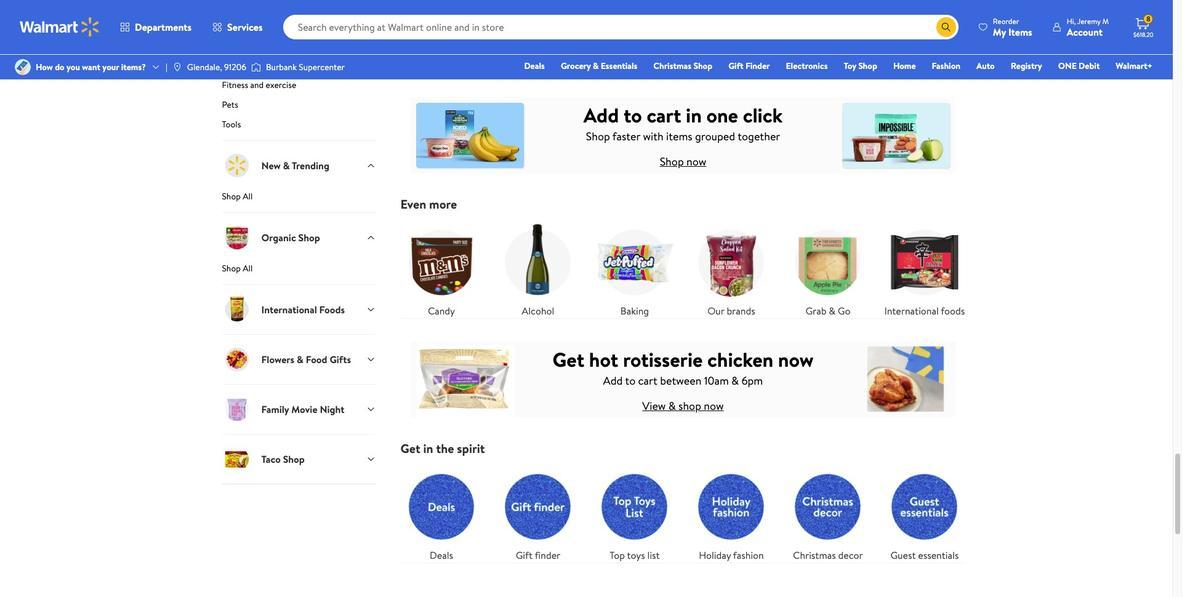 Task type: describe. For each thing, give the bounding box(es) containing it.
faster
[[613, 129, 641, 144]]

all for organic
[[243, 263, 253, 275]]

my
[[993, 25, 1007, 38]]

now down reese's
[[829, 49, 844, 61]]

cart inside get hot rotisserie chicken now add to cart between 10am & 6pm
[[639, 373, 658, 389]]

1 holiday from the left
[[433, 12, 459, 24]]

& for shop
[[669, 399, 676, 414]]

going
[[874, 12, 895, 24]]

shop all for organic shop
[[222, 263, 253, 275]]

flowers & food gifts button
[[222, 335, 376, 385]]

grocery
[[561, 60, 591, 72]]

home
[[894, 60, 916, 72]]

candy
[[428, 304, 455, 318]]

view & shop now link
[[643, 399, 724, 414]]

burbank supercenter
[[266, 61, 345, 73]]

alcohol link
[[497, 222, 579, 318]]

grocery & essentials link
[[556, 59, 643, 73]]

top
[[610, 549, 625, 562]]

foods
[[941, 304, 965, 318]]

trees
[[841, 24, 860, 37]]

tools
[[222, 118, 241, 131]]

flowers
[[261, 353, 295, 367]]

new & trending button
[[222, 141, 376, 191]]

even more
[[401, 196, 457, 212]]

finder
[[535, 549, 561, 562]]

gift for gift finder
[[729, 60, 744, 72]]

grab & go
[[806, 304, 851, 318]]

2 holiday from the left
[[694, 12, 721, 24]]

make
[[411, 12, 431, 24]]

now down items
[[687, 154, 707, 169]]

cart inside add to cart in one click shop faster with items grouped together
[[647, 102, 681, 129]]

& for trending
[[283, 159, 290, 173]]

electronics
[[786, 60, 828, 72]]

festive
[[832, 12, 857, 24]]

1 a from the left
[[626, 12, 630, 24]]

taco shop button
[[222, 434, 376, 484]]

new & trending
[[261, 159, 330, 173]]

shop now for holiday
[[421, 49, 458, 61]]

list containing make holiday memories with quaker
[[393, 0, 974, 74]]

one debit link
[[1053, 59, 1106, 73]]

search icon image
[[942, 22, 952, 32]]

top toys list
[[610, 549, 660, 562]]

essentials
[[601, 60, 638, 72]]

list for get in the spirit
[[393, 456, 974, 563]]

electronics link
[[781, 59, 834, 73]]

more
[[429, 196, 457, 212]]

how
[[36, 61, 53, 73]]

our brands
[[708, 304, 756, 318]]

international for international foods
[[261, 303, 317, 317]]

& inside get hot rotisserie chicken now add to cart between 10am & 6pm
[[732, 373, 739, 389]]

glendale, 91206
[[187, 61, 246, 73]]

shop all for new & trending
[[222, 191, 253, 203]]

add inside get hot rotisserie chicken now add to cart between 10am & 6pm
[[604, 373, 623, 389]]

walmart+
[[1116, 60, 1153, 72]]

items
[[666, 129, 693, 144]]

bring
[[604, 12, 624, 24]]

gift finder
[[516, 549, 561, 562]]

to inside add to cart in one click shop faster with items grouped together
[[624, 102, 642, 129]]

shop now for a
[[614, 49, 651, 61]]

international foods
[[261, 303, 345, 317]]

 image for how do you want your items?
[[15, 59, 31, 75]]

our
[[708, 304, 725, 318]]

brands
[[727, 304, 756, 318]]

list for even more
[[393, 212, 974, 318]]

spirit
[[457, 440, 485, 457]]

family movie night button
[[222, 385, 376, 434]]

tools link
[[222, 118, 376, 141]]

and inside keep the festive fun going and grab a bag of reese's trees
[[897, 12, 910, 24]]

reese's
[[807, 24, 839, 37]]

twist
[[664, 12, 682, 24]]

one
[[1059, 60, 1077, 72]]

baking link
[[594, 222, 676, 318]]

grab
[[912, 12, 929, 24]]

with inside add to cart in one click shop faster with items grouped together
[[643, 129, 664, 144]]

candy link
[[401, 222, 483, 318]]

supercenter
[[299, 61, 345, 73]]

go
[[838, 304, 851, 318]]

guest essentials
[[891, 549, 959, 562]]

grab & go link
[[787, 222, 869, 318]]

alcohol
[[522, 304, 555, 318]]

& for go
[[829, 304, 836, 318]]

exercise
[[266, 79, 296, 91]]

christmas decor link
[[787, 466, 869, 563]]

fitness and exercise link
[[222, 79, 376, 96]]

view & shop now
[[643, 399, 724, 414]]

account
[[1067, 25, 1103, 38]]

international for international foods
[[885, 304, 939, 318]]

items?
[[121, 61, 146, 73]]

international foods
[[885, 304, 965, 318]]

toys
[[627, 549, 645, 562]]

hi, jeremy m account
[[1067, 16, 1109, 38]]

guest
[[891, 549, 916, 562]]

gifts
[[330, 353, 351, 367]]

services
[[227, 20, 263, 34]]

shop now link
[[660, 154, 707, 169]]

food
[[306, 353, 327, 367]]

& for food
[[297, 353, 304, 367]]

burbank
[[266, 61, 297, 73]]

holiday fashion
[[699, 549, 764, 562]]

health
[[222, 59, 247, 72]]

shop all link for shop
[[222, 263, 376, 285]]

to inside get hot rotisserie chicken now add to cart between 10am & 6pm
[[625, 373, 636, 389]]

grab
[[806, 304, 827, 318]]

1 horizontal spatial deals
[[524, 60, 545, 72]]



Task type: vqa. For each thing, say whether or not it's contained in the screenshot.
the Night
yes



Task type: locate. For each thing, give the bounding box(es) containing it.
to right twist
[[684, 12, 692, 24]]

quaker
[[518, 12, 546, 24]]

0 vertical spatial in
[[686, 102, 702, 129]]

1 horizontal spatial in
[[686, 102, 702, 129]]

pets link
[[222, 99, 376, 116]]

debit
[[1079, 60, 1100, 72]]

with left quaker
[[500, 12, 516, 24]]

to left items
[[624, 102, 642, 129]]

holiday left baking.
[[694, 12, 721, 24]]

now right 6pm
[[778, 346, 814, 373]]

a left bag
[[931, 12, 935, 24]]

1 list item from the left
[[393, 0, 587, 74]]

the left spirit
[[436, 440, 454, 457]]

bring a creative twist to holiday baking.
[[604, 12, 749, 24]]

in left one
[[686, 102, 702, 129]]

deals inside 'list'
[[430, 549, 453, 562]]

1 shop all from the top
[[222, 191, 253, 203]]

2 vertical spatial list
[[393, 456, 974, 563]]

1 horizontal spatial  image
[[251, 61, 261, 73]]

flowers & food gifts
[[261, 353, 351, 367]]

auto
[[977, 60, 995, 72]]

taco
[[261, 453, 281, 466]]

shop
[[679, 399, 702, 414]]

list item containing keep the festive fun going and grab a bag of reese's trees
[[780, 0, 974, 74]]

1 horizontal spatial the
[[818, 12, 830, 24]]

list
[[393, 0, 974, 74], [393, 212, 974, 318], [393, 456, 974, 563]]

with inside list item
[[500, 12, 516, 24]]

0 vertical spatial shop all link
[[222, 191, 376, 213]]

1 vertical spatial with
[[643, 129, 664, 144]]

1 vertical spatial to
[[624, 102, 642, 129]]

& inside dropdown button
[[283, 159, 290, 173]]

0 horizontal spatial deals
[[430, 549, 453, 562]]

deals link inside 'list'
[[401, 466, 483, 563]]

now inside get hot rotisserie chicken now add to cart between 10am & 6pm
[[778, 346, 814, 373]]

shop now down items
[[660, 154, 707, 169]]

christmas for christmas shop
[[654, 60, 692, 72]]

together
[[738, 129, 781, 144]]

hot
[[589, 346, 619, 373]]

a right bring
[[626, 12, 630, 24]]

gift finder link
[[497, 466, 579, 563]]

health and beauty
[[222, 59, 290, 72]]

list
[[648, 549, 660, 562]]

now right shop
[[704, 399, 724, 414]]

now down make holiday memories with quaker
[[442, 49, 458, 61]]

holiday
[[433, 12, 459, 24], [694, 12, 721, 24]]

0 vertical spatial the
[[818, 12, 830, 24]]

add down grocery & essentials link
[[584, 102, 619, 129]]

0 vertical spatial gift
[[729, 60, 744, 72]]

get
[[553, 346, 585, 373], [401, 440, 421, 457]]

fashion
[[734, 549, 764, 562]]

get hot rotisserie chicken now add to cart between 10am & 6pm
[[553, 346, 814, 389]]

1 vertical spatial all
[[243, 263, 253, 275]]

0 horizontal spatial christmas
[[654, 60, 692, 72]]

1 vertical spatial in
[[424, 440, 433, 457]]

get left spirit
[[401, 440, 421, 457]]

get in the spirit
[[401, 440, 485, 457]]

shop now down walmart site-wide search box
[[614, 49, 651, 61]]

91206
[[224, 61, 246, 73]]

3 list from the top
[[393, 456, 974, 563]]

shop now down make
[[421, 49, 458, 61]]

express skinny banner image
[[411, 97, 956, 174]]

get hot rotisserie chicken with pickup and delivery. add this juicy, ready-to-eat option to your cart between 10am & 6pm image
[[411, 342, 956, 418]]

Search search field
[[283, 15, 959, 39]]

$618.20
[[1134, 30, 1154, 39]]

0 vertical spatial deals link
[[519, 59, 551, 73]]

1 horizontal spatial gift
[[729, 60, 744, 72]]

0 vertical spatial add
[[584, 102, 619, 129]]

& left food
[[297, 353, 304, 367]]

& left shop
[[669, 399, 676, 414]]

m
[[1103, 16, 1109, 26]]

walmart+ link
[[1111, 59, 1159, 73]]

 image
[[172, 62, 182, 72]]

make holiday memories with quaker
[[411, 12, 546, 24]]

movie
[[292, 403, 318, 416]]

1 horizontal spatial with
[[643, 129, 664, 144]]

shop all
[[222, 191, 253, 203], [222, 263, 253, 275]]

1 vertical spatial shop all
[[222, 263, 253, 275]]

even
[[401, 196, 426, 212]]

deals link for gift finder link at the left bottom of the page
[[401, 466, 483, 563]]

6pm
[[742, 373, 763, 389]]

fitness
[[222, 79, 248, 91]]

toys
[[222, 20, 238, 32]]

christmas left decor
[[793, 549, 836, 562]]

3 list item from the left
[[780, 0, 974, 74]]

2 a from the left
[[931, 12, 935, 24]]

and inside 'link'
[[250, 79, 264, 91]]

fashion
[[932, 60, 961, 72]]

2 list item from the left
[[587, 0, 780, 74]]

kitchen
[[222, 40, 251, 52]]

kitchen link
[[222, 40, 376, 57]]

0 horizontal spatial get
[[401, 440, 421, 457]]

1 vertical spatial the
[[436, 440, 454, 457]]

Walmart Site-Wide search field
[[283, 15, 959, 39]]

with left items
[[643, 129, 664, 144]]

get inside get hot rotisserie chicken now add to cart between 10am & 6pm
[[553, 346, 585, 373]]

holiday
[[699, 549, 731, 562]]

toys link
[[222, 20, 376, 37]]

0 vertical spatial all
[[243, 191, 253, 203]]

home link
[[888, 59, 922, 73]]

organic shop
[[261, 231, 320, 245]]

0 horizontal spatial  image
[[15, 59, 31, 75]]

gift inside 'list'
[[516, 549, 533, 562]]

0 horizontal spatial in
[[424, 440, 433, 457]]

keep the festive fun going and grab a bag of reese's trees
[[797, 12, 951, 37]]

in left spirit
[[424, 440, 433, 457]]

christmas down twist
[[654, 60, 692, 72]]

items
[[1009, 25, 1033, 38]]

0 vertical spatial list
[[393, 0, 974, 74]]

get for in
[[401, 440, 421, 457]]

2 list from the top
[[393, 212, 974, 318]]

bag
[[937, 12, 951, 24]]

health and beauty link
[[222, 59, 376, 77]]

0 horizontal spatial with
[[500, 12, 516, 24]]

2 all from the top
[[243, 263, 253, 275]]

the up reese's
[[818, 12, 830, 24]]

& inside dropdown button
[[297, 353, 304, 367]]

christmas inside 'list'
[[793, 549, 836, 562]]

gift finder link
[[723, 59, 776, 73]]

shop now down reese's
[[808, 49, 844, 61]]

in inside add to cart in one click shop faster with items grouped together
[[686, 102, 702, 129]]

and
[[897, 12, 910, 24], [249, 59, 262, 72], [250, 79, 264, 91]]

between
[[660, 373, 702, 389]]

2 shop all link from the top
[[222, 263, 376, 285]]

& right grocery
[[593, 60, 599, 72]]

trending
[[292, 159, 330, 173]]

departments
[[135, 20, 192, 34]]

new
[[261, 159, 281, 173]]

organic
[[261, 231, 296, 245]]

0 vertical spatial shop all
[[222, 191, 253, 203]]

one debit
[[1059, 60, 1100, 72]]

shop all link for &
[[222, 191, 376, 213]]

1 vertical spatial christmas
[[793, 549, 836, 562]]

1 horizontal spatial a
[[931, 12, 935, 24]]

gift finder
[[729, 60, 770, 72]]

0 horizontal spatial gift
[[516, 549, 533, 562]]

gift for gift finder
[[516, 549, 533, 562]]

1 vertical spatial and
[[249, 59, 262, 72]]

0 vertical spatial with
[[500, 12, 516, 24]]

toy
[[844, 60, 857, 72]]

gift
[[729, 60, 744, 72], [516, 549, 533, 562]]

click
[[743, 102, 783, 129]]

1 shop all link from the top
[[222, 191, 376, 213]]

1 vertical spatial deals link
[[401, 466, 483, 563]]

1 vertical spatial add
[[604, 373, 623, 389]]

& left go
[[829, 304, 836, 318]]

shop all link down new & trending
[[222, 191, 376, 213]]

shop inside add to cart in one click shop faster with items grouped together
[[586, 129, 610, 144]]

deals link
[[519, 59, 551, 73], [401, 466, 483, 563]]

0 vertical spatial to
[[684, 12, 692, 24]]

reorder my items
[[993, 16, 1033, 38]]

deals link for grocery & essentials link
[[519, 59, 551, 73]]

1 vertical spatial gift
[[516, 549, 533, 562]]

1 vertical spatial get
[[401, 440, 421, 457]]

& inside 'list'
[[829, 304, 836, 318]]

walmart image
[[20, 17, 100, 37]]

1 horizontal spatial deals link
[[519, 59, 551, 73]]

1 vertical spatial deals
[[430, 549, 453, 562]]

2 vertical spatial to
[[625, 373, 636, 389]]

and left grab on the right of page
[[897, 12, 910, 24]]

0 horizontal spatial a
[[626, 12, 630, 24]]

1 horizontal spatial holiday
[[694, 12, 721, 24]]

get left hot
[[553, 346, 585, 373]]

of
[[797, 24, 805, 37]]

0 vertical spatial deals
[[524, 60, 545, 72]]

1 vertical spatial shop all link
[[222, 263, 376, 285]]

services button
[[202, 12, 273, 42]]

christmas decor
[[793, 549, 863, 562]]

 image
[[15, 59, 31, 75], [251, 61, 261, 73]]

glendale,
[[187, 61, 222, 73]]

departments button
[[110, 12, 202, 42]]

international inside 'link'
[[885, 304, 939, 318]]

 image up fitness and exercise
[[251, 61, 261, 73]]

and down health and beauty
[[250, 79, 264, 91]]

0 horizontal spatial holiday
[[433, 12, 459, 24]]

guest essentials link
[[884, 466, 966, 563]]

and for beauty
[[249, 59, 262, 72]]

0 vertical spatial and
[[897, 12, 910, 24]]

1 horizontal spatial get
[[553, 346, 585, 373]]

auto link
[[971, 59, 1001, 73]]

how do you want your items?
[[36, 61, 146, 73]]

2 shop all from the top
[[222, 263, 253, 275]]

cart right faster
[[647, 102, 681, 129]]

christmas for christmas decor
[[793, 549, 836, 562]]

list containing candy
[[393, 212, 974, 318]]

2 vertical spatial and
[[250, 79, 264, 91]]

holiday fashion link
[[691, 466, 773, 563]]

registry link
[[1006, 59, 1048, 73]]

decor
[[839, 549, 863, 562]]

cart up view
[[639, 373, 658, 389]]

& right the new
[[283, 159, 290, 173]]

1 list from the top
[[393, 0, 974, 74]]

0 horizontal spatial international
[[261, 303, 317, 317]]

all for new
[[243, 191, 253, 203]]

finder
[[746, 60, 770, 72]]

your
[[102, 61, 119, 73]]

0 horizontal spatial the
[[436, 440, 454, 457]]

keep
[[797, 12, 816, 24]]

to inside list item
[[684, 12, 692, 24]]

shop now for the
[[808, 49, 844, 61]]

1 vertical spatial list
[[393, 212, 974, 318]]

0 vertical spatial christmas
[[654, 60, 692, 72]]

fitness and exercise
[[222, 79, 296, 91]]

and for exercise
[[250, 79, 264, 91]]

 image left how
[[15, 59, 31, 75]]

 image for burbank supercenter
[[251, 61, 261, 73]]

baking.
[[723, 12, 749, 24]]

a
[[626, 12, 630, 24], [931, 12, 935, 24]]

add
[[584, 102, 619, 129], [604, 373, 623, 389]]

& left 6pm
[[732, 373, 739, 389]]

add inside add to cart in one click shop faster with items grouped together
[[584, 102, 619, 129]]

0 vertical spatial cart
[[647, 102, 681, 129]]

to right hot
[[625, 373, 636, 389]]

with
[[500, 12, 516, 24], [643, 129, 664, 144]]

add left rotisserie
[[604, 373, 623, 389]]

the inside keep the festive fun going and grab a bag of reese's trees
[[818, 12, 830, 24]]

holiday right make
[[433, 12, 459, 24]]

1 vertical spatial cart
[[639, 373, 658, 389]]

list item containing bring a creative twist to holiday baking.
[[587, 0, 780, 74]]

& for essentials
[[593, 60, 599, 72]]

now down walmart site-wide search box
[[635, 49, 651, 61]]

top toys list link
[[594, 466, 676, 563]]

0 horizontal spatial deals link
[[401, 466, 483, 563]]

a inside keep the festive fun going and grab a bag of reese's trees
[[931, 12, 935, 24]]

1 all from the top
[[243, 191, 253, 203]]

you
[[67, 61, 80, 73]]

fun
[[859, 12, 872, 24]]

list item containing make holiday memories with quaker
[[393, 0, 587, 74]]

international inside dropdown button
[[261, 303, 317, 317]]

get for hot
[[553, 346, 585, 373]]

list item
[[393, 0, 587, 74], [587, 0, 780, 74], [780, 0, 974, 74]]

and up fitness and exercise
[[249, 59, 262, 72]]

shop all link up international foods
[[222, 263, 376, 285]]

list containing deals
[[393, 456, 974, 563]]

1 horizontal spatial international
[[885, 304, 939, 318]]

0 vertical spatial get
[[553, 346, 585, 373]]

1 horizontal spatial christmas
[[793, 549, 836, 562]]



